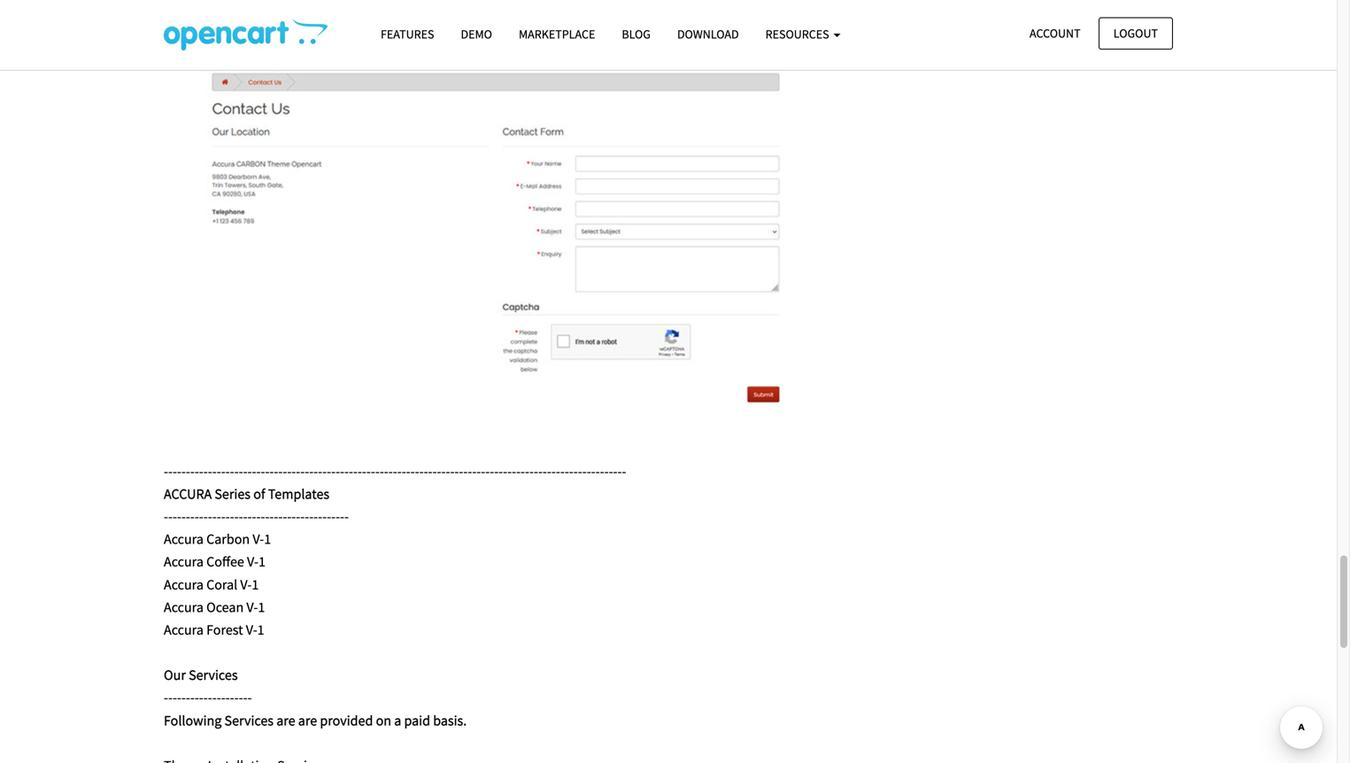 Task type: locate. For each thing, give the bounding box(es) containing it.
v- right the coral
[[240, 576, 252, 594]]

blog
[[622, 26, 651, 42]]

demo link
[[448, 19, 506, 50]]

templates
[[268, 485, 330, 503]]

2 accura from the top
[[164, 553, 204, 571]]

-
[[164, 463, 168, 480], [168, 463, 173, 480], [173, 463, 177, 480], [177, 463, 181, 480], [181, 463, 186, 480], [186, 463, 190, 480], [190, 463, 195, 480], [195, 463, 199, 480], [199, 463, 203, 480], [203, 463, 208, 480], [208, 463, 212, 480], [212, 463, 217, 480], [217, 463, 221, 480], [221, 463, 226, 480], [226, 463, 230, 480], [230, 463, 234, 480], [234, 463, 239, 480], [239, 463, 243, 480], [243, 463, 248, 480], [248, 463, 252, 480], [252, 463, 256, 480], [256, 463, 261, 480], [261, 463, 265, 480], [265, 463, 270, 480], [270, 463, 274, 480], [274, 463, 278, 480], [278, 463, 283, 480], [283, 463, 287, 480], [287, 463, 292, 480], [292, 463, 296, 480], [296, 463, 300, 480], [300, 463, 305, 480], [305, 463, 309, 480], [309, 463, 314, 480], [314, 463, 318, 480], [318, 463, 322, 480], [322, 463, 327, 480], [327, 463, 331, 480], [331, 463, 336, 480], [336, 463, 340, 480], [340, 463, 345, 480], [344, 463, 349, 480], [349, 463, 353, 480], [353, 463, 358, 480], [358, 463, 362, 480], [362, 463, 367, 480], [367, 463, 371, 480], [371, 463, 375, 480], [375, 463, 380, 480], [380, 463, 384, 480], [384, 463, 389, 480], [389, 463, 393, 480], [393, 463, 397, 480], [397, 463, 402, 480], [402, 463, 406, 480], [406, 463, 411, 480], [411, 463, 415, 480], [415, 463, 419, 480], [419, 463, 424, 480], [424, 463, 428, 480], [428, 463, 433, 480], [433, 463, 437, 480], [437, 463, 441, 480], [441, 463, 446, 480], [446, 463, 450, 480], [450, 463, 455, 480], [455, 463, 459, 480], [459, 463, 463, 480], [463, 463, 468, 480], [468, 463, 472, 480], [472, 463, 477, 480], [477, 463, 481, 480], [481, 463, 486, 480], [486, 463, 490, 480], [490, 463, 494, 480], [494, 463, 499, 480], [499, 463, 503, 480], [503, 463, 508, 480], [508, 463, 512, 480], [512, 463, 516, 480], [516, 463, 521, 480], [521, 463, 525, 480], [525, 463, 530, 480], [530, 463, 534, 480], [534, 463, 538, 480], [538, 463, 543, 480], [543, 463, 547, 480], [547, 463, 552, 480], [552, 463, 556, 480], [556, 463, 560, 480], [560, 463, 565, 480], [565, 463, 569, 480], [569, 463, 574, 480], [574, 463, 578, 480], [578, 463, 582, 480], [582, 463, 587, 480], [587, 463, 591, 480], [591, 463, 596, 480], [596, 463, 600, 480], [600, 463, 604, 480], [604, 463, 609, 480], [609, 463, 613, 480], [613, 463, 618, 480], [618, 463, 622, 480], [622, 463, 627, 480], [164, 508, 168, 526], [168, 508, 173, 526], [173, 508, 177, 526], [177, 508, 181, 526], [181, 508, 186, 526], [186, 508, 190, 526], [190, 508, 195, 526], [195, 508, 199, 526], [199, 508, 203, 526], [203, 508, 208, 526], [208, 508, 212, 526], [212, 508, 217, 526], [217, 508, 221, 526], [221, 508, 226, 526], [226, 508, 230, 526], [230, 508, 234, 526], [234, 508, 239, 526], [239, 508, 243, 526], [243, 508, 248, 526], [248, 508, 252, 526], [252, 508, 256, 526], [256, 508, 261, 526], [261, 508, 265, 526], [265, 508, 270, 526], [270, 508, 274, 526], [274, 508, 278, 526], [278, 508, 283, 526], [283, 508, 287, 526], [287, 508, 292, 526], [292, 508, 296, 526], [296, 508, 300, 526], [300, 508, 305, 526], [305, 508, 309, 526], [309, 508, 314, 526], [314, 508, 318, 526], [318, 508, 322, 526], [322, 508, 327, 526], [327, 508, 331, 526], [331, 508, 336, 526], [336, 508, 340, 526], [340, 508, 345, 526], [344, 508, 349, 526], [164, 689, 168, 707], [168, 689, 173, 707], [173, 689, 177, 707], [177, 689, 181, 707], [181, 689, 186, 707], [186, 689, 190, 707], [190, 689, 195, 707], [195, 689, 199, 707], [199, 689, 203, 707], [203, 689, 208, 707], [208, 689, 212, 707], [212, 689, 217, 707], [217, 689, 221, 707], [221, 689, 226, 707], [226, 689, 230, 707], [230, 689, 234, 707], [234, 689, 239, 707], [239, 689, 243, 707], [243, 689, 248, 707], [248, 689, 252, 707]]

3 accura from the top
[[164, 576, 204, 594]]

series
[[215, 485, 251, 503]]

blog link
[[609, 19, 664, 50]]

on
[[376, 712, 391, 730]]

coffee
[[206, 553, 244, 571]]

v-
[[253, 531, 264, 548], [247, 553, 259, 571], [240, 576, 252, 594], [247, 599, 258, 616], [246, 621, 257, 639]]

4 accura from the top
[[164, 599, 204, 616]]

accura left ocean
[[164, 599, 204, 616]]

1 right carbon
[[264, 531, 271, 548]]

services right our
[[189, 667, 238, 684]]

of
[[253, 485, 265, 503]]

1 right ocean
[[258, 599, 265, 616]]

services right following
[[225, 712, 274, 730]]

accura
[[164, 485, 212, 503]]

forest
[[206, 621, 243, 639]]

features
[[381, 26, 434, 42]]

features link
[[368, 19, 448, 50]]

marketplace link
[[506, 19, 609, 50]]

accura left the forest
[[164, 621, 204, 639]]

paid
[[404, 712, 430, 730]]

v- right coffee
[[247, 553, 259, 571]]

0 horizontal spatial are
[[276, 712, 295, 730]]

services
[[189, 667, 238, 684], [225, 712, 274, 730]]

account link
[[1015, 17, 1096, 50]]

1 right the forest
[[257, 621, 264, 639]]

provided
[[320, 712, 373, 730]]

1 accura from the top
[[164, 531, 204, 548]]

accura left the coral
[[164, 576, 204, 594]]

basis.
[[433, 712, 467, 730]]

1 horizontal spatial are
[[298, 712, 317, 730]]

download link
[[664, 19, 752, 50]]

1
[[264, 531, 271, 548], [259, 553, 266, 571], [252, 576, 259, 594], [258, 599, 265, 616], [257, 621, 264, 639]]

a
[[394, 712, 401, 730]]

v- right carbon
[[253, 531, 264, 548]]

logout
[[1114, 25, 1158, 41]]

accura left coffee
[[164, 553, 204, 571]]

5 accura from the top
[[164, 621, 204, 639]]

accura
[[164, 531, 204, 548], [164, 553, 204, 571], [164, 576, 204, 594], [164, 599, 204, 616], [164, 621, 204, 639]]

are
[[276, 712, 295, 730], [298, 712, 317, 730]]

accura left carbon
[[164, 531, 204, 548]]

download
[[677, 26, 739, 42]]

1 vertical spatial services
[[225, 712, 274, 730]]

v- right the forest
[[246, 621, 257, 639]]



Task type: describe. For each thing, give the bounding box(es) containing it.
coral
[[206, 576, 238, 594]]

logout link
[[1099, 17, 1173, 50]]

carbon
[[206, 531, 250, 548]]

--------------------------------------------------------------------------------------------------------- accura series of templates ------------------------------------------ accura carbon v-1 accura coffee v-1 accura coral v-1 accura ocean v-1 accura forest v-1
[[164, 463, 627, 639]]

2 are from the left
[[298, 712, 317, 730]]

resources link
[[752, 19, 854, 50]]

opencart - accura carbon v-1 multipurpose theme image
[[164, 19, 328, 50]]

1 right coffee
[[259, 553, 266, 571]]

our
[[164, 667, 186, 684]]

our services -------------------- following services are are provided on a paid basis.
[[164, 667, 467, 730]]

following
[[164, 712, 222, 730]]

1 are from the left
[[276, 712, 295, 730]]

marketplace
[[519, 26, 595, 42]]

1 right the coral
[[252, 576, 259, 594]]

0 vertical spatial services
[[189, 667, 238, 684]]

v- right ocean
[[247, 599, 258, 616]]

ocean
[[206, 599, 244, 616]]

resources
[[766, 26, 832, 42]]

account
[[1030, 25, 1081, 41]]

demo
[[461, 26, 492, 42]]



Task type: vqa. For each thing, say whether or not it's contained in the screenshot.
the cloud download icon
no



